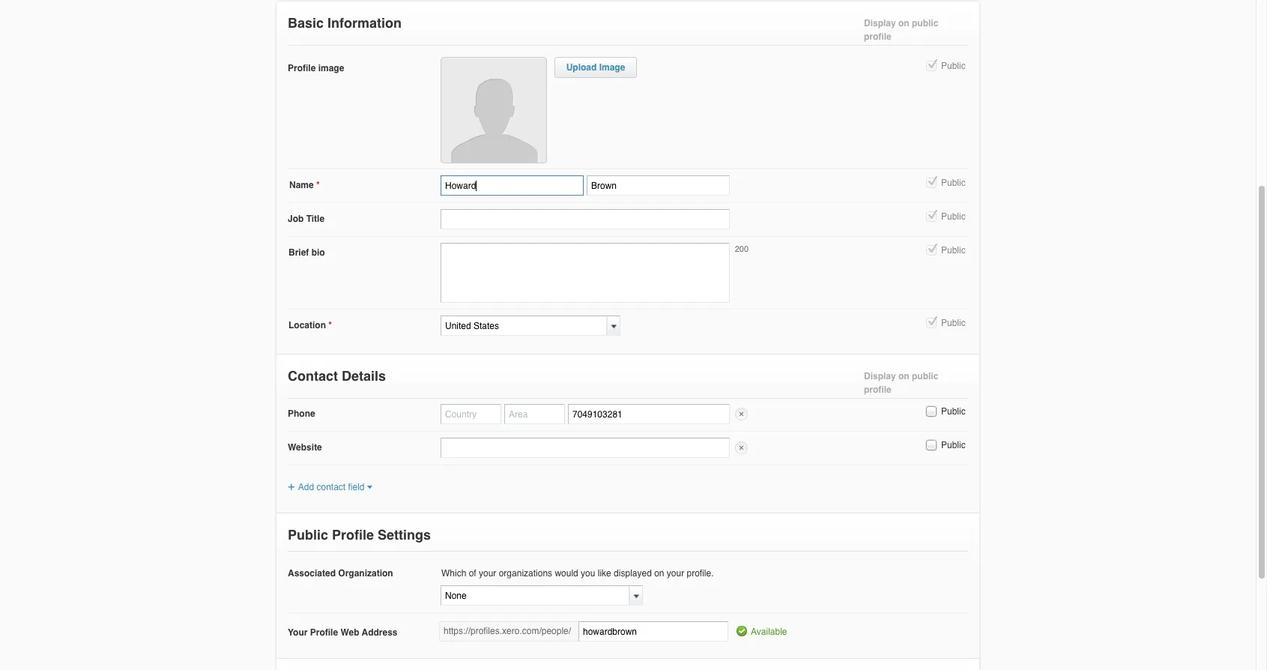 Task type: describe. For each thing, give the bounding box(es) containing it.
2 your from the left
[[667, 568, 684, 579]]

settings
[[378, 527, 431, 543]]

your
[[288, 628, 308, 638]]

job title
[[288, 214, 325, 224]]

details
[[342, 368, 386, 384]]

web
[[341, 628, 359, 638]]

profile for basic information
[[864, 31, 892, 42]]

el image
[[366, 485, 372, 490]]

profile for contact details
[[864, 385, 892, 395]]

public for contact details
[[912, 371, 939, 382]]

would
[[555, 568, 578, 579]]

public for basic information
[[912, 18, 939, 28]]

available
[[751, 627, 787, 637]]

Last text field
[[587, 175, 730, 196]]

display on public profile for contact details
[[864, 371, 939, 395]]

brief bio
[[289, 247, 325, 258]]

contact details
[[288, 368, 386, 384]]

7 public button from the top
[[925, 438, 938, 452]]

upload
[[566, 62, 597, 73]]

profile image
[[288, 63, 344, 73]]

address
[[362, 628, 398, 638]]

Number text field
[[568, 404, 730, 424]]

profile for public profile settings
[[332, 527, 374, 543]]

Country text field
[[441, 404, 501, 424]]

1 public button from the top
[[925, 59, 938, 73]]

associated organization
[[288, 568, 393, 579]]

profile for your profile web address
[[310, 628, 338, 638]]

location
[[289, 320, 326, 331]]

name
[[289, 180, 314, 190]]

image
[[318, 63, 344, 73]]

display for information
[[864, 18, 896, 28]]

add
[[298, 482, 314, 492]]

add contact field button
[[288, 482, 372, 492]]



Task type: locate. For each thing, give the bounding box(es) containing it.
brief
[[289, 247, 309, 258]]

2 public button from the top
[[925, 176, 938, 190]]

like
[[598, 568, 611, 579]]

6 public button from the top
[[925, 405, 938, 418]]

profile
[[864, 31, 892, 42], [864, 385, 892, 395]]

1 horizontal spatial your
[[667, 568, 684, 579]]

basic
[[288, 15, 324, 31]]

None text field
[[441, 438, 730, 458], [441, 586, 630, 606], [579, 622, 729, 642], [441, 438, 730, 458], [441, 586, 630, 606], [579, 622, 729, 642]]

1 public from the top
[[912, 18, 939, 28]]

contact
[[288, 368, 338, 384]]

Public button
[[925, 59, 938, 73], [925, 176, 938, 190], [925, 210, 938, 223], [925, 243, 938, 257], [925, 316, 938, 330], [925, 405, 938, 418], [925, 438, 938, 452]]

on for information
[[899, 18, 910, 28]]

https://profiles.xero.com/people/
[[444, 626, 571, 637]]

associated
[[288, 568, 336, 579]]

display for details
[[864, 371, 896, 382]]

displayed
[[614, 568, 652, 579]]

organizations
[[499, 568, 552, 579]]

1 display from the top
[[864, 18, 896, 28]]

2 profile from the top
[[864, 385, 892, 395]]

1 vertical spatial profile
[[864, 385, 892, 395]]

of
[[469, 568, 476, 579]]

on for details
[[899, 371, 910, 382]]

public
[[912, 18, 939, 28], [912, 371, 939, 382]]

Name text field
[[441, 175, 584, 196]]

which of your organizations would you like displayed on your profile.
[[441, 568, 714, 579]]

title
[[306, 214, 325, 224]]

0 vertical spatial profile
[[864, 31, 892, 42]]

display
[[864, 18, 896, 28], [864, 371, 896, 382]]

1 display on public profile from the top
[[864, 18, 939, 42]]

display on public profile
[[864, 18, 939, 42], [864, 371, 939, 395]]

0 vertical spatial profile
[[288, 63, 316, 73]]

1 vertical spatial public
[[912, 371, 939, 382]]

0 vertical spatial on
[[899, 18, 910, 28]]

2 display on public profile from the top
[[864, 371, 939, 395]]

None text field
[[441, 209, 730, 229]]

phone
[[288, 409, 315, 419]]

on
[[899, 18, 910, 28], [899, 371, 910, 382], [654, 568, 664, 579]]

2 public from the top
[[912, 371, 939, 382]]

1 vertical spatial display on public profile
[[864, 371, 939, 395]]

bio
[[312, 247, 325, 258]]

2 vertical spatial on
[[654, 568, 664, 579]]

0 vertical spatial display
[[864, 18, 896, 28]]

your right of
[[479, 568, 496, 579]]

public
[[941, 61, 966, 71], [941, 178, 966, 188], [941, 211, 966, 222], [941, 245, 966, 256], [941, 318, 966, 328], [941, 406, 966, 417], [941, 440, 966, 450], [288, 527, 328, 543]]

profile
[[288, 63, 316, 73], [332, 527, 374, 543], [310, 628, 338, 638]]

upload image button
[[566, 62, 625, 73]]

job
[[288, 214, 304, 224]]

1 your from the left
[[479, 568, 496, 579]]

200
[[735, 244, 749, 254]]

upload image
[[566, 62, 625, 73]]

image
[[599, 62, 625, 73]]

0 vertical spatial display on public profile
[[864, 18, 939, 42]]

profile.
[[687, 568, 714, 579]]

your
[[479, 568, 496, 579], [667, 568, 684, 579]]

4 public button from the top
[[925, 243, 938, 257]]

Location text field
[[441, 316, 607, 336]]

basic information
[[288, 15, 402, 31]]

5 public button from the top
[[925, 316, 938, 330]]

field
[[348, 482, 365, 492]]

your profile web address
[[288, 628, 398, 638]]

contact
[[317, 482, 346, 492]]

organization
[[338, 568, 393, 579]]

Area text field
[[504, 404, 565, 424]]

you
[[581, 568, 595, 579]]

public profile settings
[[288, 527, 431, 543]]

0 vertical spatial public
[[912, 18, 939, 28]]

Brief bio text field
[[441, 243, 730, 303]]

profile left web
[[310, 628, 338, 638]]

2 vertical spatial profile
[[310, 628, 338, 638]]

add contact field
[[298, 482, 365, 492]]

1 vertical spatial profile
[[332, 527, 374, 543]]

0 horizontal spatial your
[[479, 568, 496, 579]]

profile up associated organization at the bottom left of the page
[[332, 527, 374, 543]]

profile left image
[[288, 63, 316, 73]]

3 public button from the top
[[925, 210, 938, 223]]

1 profile from the top
[[864, 31, 892, 42]]

information
[[328, 15, 402, 31]]

1 vertical spatial display
[[864, 371, 896, 382]]

display on public profile for basic information
[[864, 18, 939, 42]]

your left "profile."
[[667, 568, 684, 579]]

which
[[441, 568, 466, 579]]

website
[[288, 442, 322, 453]]

1 vertical spatial on
[[899, 371, 910, 382]]

2 display from the top
[[864, 371, 896, 382]]



Task type: vqa. For each thing, say whether or not it's contained in the screenshot.
1st your from the right
yes



